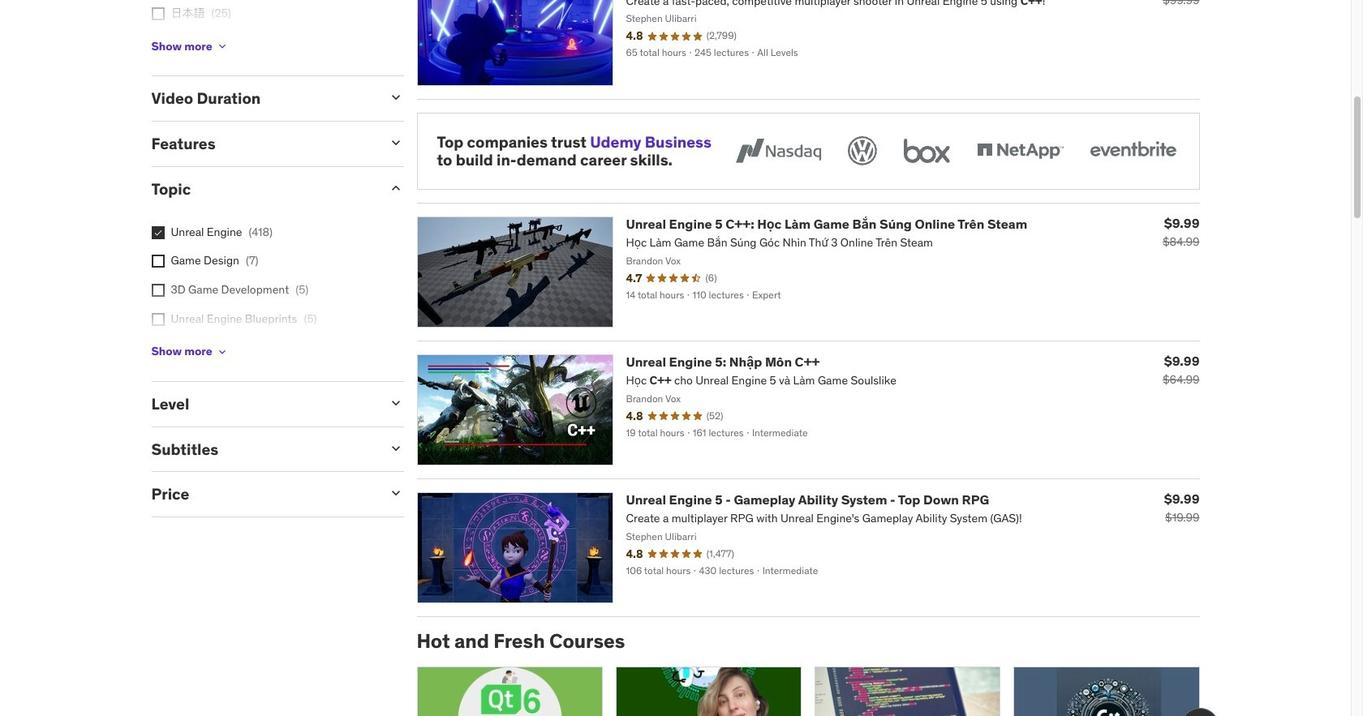 Task type: vqa. For each thing, say whether or not it's contained in the screenshot.
2nd small image from the bottom of the page
yes



Task type: locate. For each thing, give the bounding box(es) containing it.
1 vertical spatial small image
[[388, 440, 404, 457]]

2 vertical spatial small image
[[388, 486, 404, 502]]

2 small image from the top
[[388, 135, 404, 151]]

3 small image from the top
[[388, 486, 404, 502]]

xsmall image
[[216, 40, 229, 53], [151, 226, 164, 239], [151, 284, 164, 297], [151, 313, 164, 326], [216, 346, 229, 359]]

0 vertical spatial xsmall image
[[151, 7, 164, 20]]

eventbrite image
[[1086, 133, 1180, 168]]

small image
[[388, 90, 404, 106], [388, 135, 404, 151], [388, 395, 404, 411]]

volkswagen image
[[844, 133, 880, 168]]

2 vertical spatial small image
[[388, 395, 404, 411]]

1 vertical spatial small image
[[388, 135, 404, 151]]

small image
[[388, 180, 404, 196], [388, 440, 404, 457], [388, 486, 404, 502]]

3 small image from the top
[[388, 395, 404, 411]]

xsmall image
[[151, 7, 164, 20], [151, 255, 164, 268]]

1 xsmall image from the top
[[151, 7, 164, 20]]

2 small image from the top
[[388, 440, 404, 457]]

0 vertical spatial small image
[[388, 180, 404, 196]]

1 vertical spatial xsmall image
[[151, 255, 164, 268]]

0 vertical spatial small image
[[388, 90, 404, 106]]

2 xsmall image from the top
[[151, 255, 164, 268]]

nasdaq image
[[732, 133, 825, 168]]



Task type: describe. For each thing, give the bounding box(es) containing it.
next image
[[1187, 715, 1213, 717]]

1 small image from the top
[[388, 90, 404, 106]]

box image
[[900, 133, 954, 168]]

1 small image from the top
[[388, 180, 404, 196]]

carousel element
[[417, 667, 1219, 717]]

netapp image
[[974, 133, 1067, 168]]



